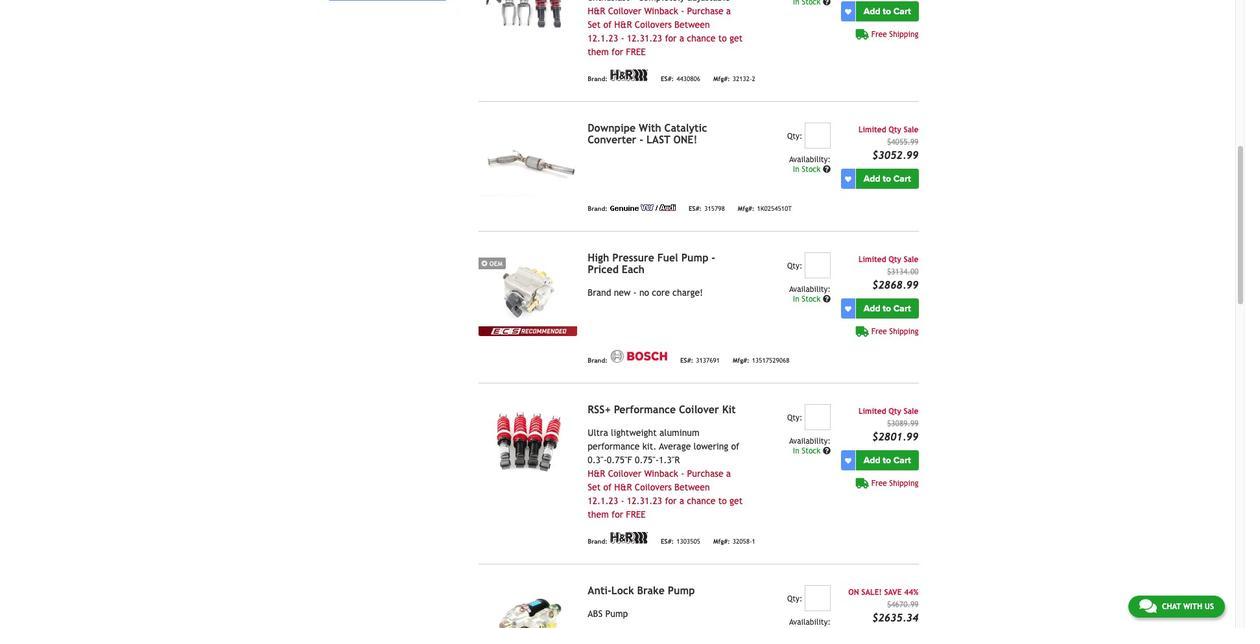 Task type: describe. For each thing, give the bounding box(es) containing it.
chat with us
[[1163, 602, 1214, 611]]

in for rss+ performance coilover kit
[[793, 446, 800, 456]]

cart for $3052.99
[[894, 173, 911, 184]]

each
[[622, 264, 645, 276]]

4430806
[[677, 75, 701, 82]]

kit.
[[643, 441, 657, 452]]

high
[[588, 252, 610, 264]]

$3052.99
[[873, 149, 919, 162]]

kit
[[723, 404, 736, 416]]

shipping for $2868.99
[[890, 327, 919, 336]]

purchase inside h&r coilover winback - purchase a set of h&r coilovers between 12.1.23 - 12.31.23 for a chance to get them for free
[[687, 6, 724, 16]]

$2635.34
[[873, 612, 919, 624]]

average
[[659, 441, 691, 452]]

add to cart for $2801.99
[[864, 455, 911, 466]]

chance inside h&r coilover winback - purchase a set of h&r coilovers between 12.1.23 - 12.31.23 for a chance to get them for free
[[687, 33, 716, 44]]

brake
[[637, 585, 665, 597]]

mfg#: for mfg#: 13517529068
[[733, 357, 750, 364]]

es#: for es#: 4430806
[[661, 75, 674, 82]]

es#: 1303505
[[661, 538, 701, 545]]

es#1303505 - 32058-1 - rss+ performance coilover kit - ultra lightweight aluminum performance kit. average lowering of 0.3"-0.75"f 0.75"-1.3"r - h&r - audi image
[[479, 404, 578, 478]]

chance inside ultra lightweight aluminum performance kit. average lowering of 0.3"-0.75"f 0.75"-1.3"r h&r coilover winback - purchase a set of h&r coilovers between 12.1.23 - 12.31.23 for a chance to get them for free
[[687, 496, 716, 506]]

ecs tuning recommends this product. image
[[479, 326, 578, 336]]

high pressure fuel pump - priced each link
[[588, 252, 716, 276]]

limited qty sale $4055.99 $3052.99
[[859, 125, 919, 162]]

12.1.23 inside h&r coilover winback - purchase a set of h&r coilovers between 12.1.23 - 12.31.23 for a chance to get them for free
[[588, 33, 618, 44]]

32058-
[[733, 538, 752, 545]]

set inside ultra lightweight aluminum performance kit. average lowering of 0.3"-0.75"f 0.75"-1.3"r h&r coilover winback - purchase a set of h&r coilovers between 12.1.23 - 12.31.23 for a chance to get them for free
[[588, 482, 601, 493]]

1 shipping from the top
[[890, 30, 919, 39]]

44%
[[905, 588, 919, 597]]

fuel
[[658, 252, 678, 264]]

limited for $3052.99
[[859, 125, 887, 134]]

stock for high pressure fuel pump - priced each
[[802, 295, 821, 304]]

free shipping for $2801.99
[[872, 479, 919, 488]]

free for $2801.99
[[872, 479, 887, 488]]

us
[[1205, 602, 1214, 611]]

pump for fuel
[[682, 252, 709, 264]]

mfg#: for mfg#: 32132-2
[[714, 75, 730, 82]]

add to cart for $3052.99
[[864, 173, 911, 184]]

coilover inside ultra lightweight aluminum performance kit. average lowering of 0.3"-0.75"f 0.75"-1.3"r h&r coilover winback - purchase a set of h&r coilovers between 12.1.23 - 12.31.23 for a chance to get them for free
[[608, 469, 642, 479]]

brand: for es#: 1303505
[[588, 538, 608, 545]]

$4055.99
[[888, 138, 919, 147]]

1 add to cart button from the top
[[856, 1, 919, 22]]

in for high pressure fuel pump - priced each
[[793, 295, 800, 304]]

add to cart for $2868.99
[[864, 303, 911, 314]]

limited qty sale $3089.99 $2801.99
[[859, 407, 919, 443]]

genuine volkswagen audi - corporate logo image
[[610, 204, 676, 211]]

aluminum
[[660, 428, 700, 438]]

bosch - corporate logo image
[[610, 350, 668, 363]]

cart for $2801.99
[[894, 455, 911, 466]]

mfg#: 32132-2
[[714, 75, 756, 82]]

between inside ultra lightweight aluminum performance kit. average lowering of 0.3"-0.75"f 0.75"-1.3"r h&r coilover winback - purchase a set of h&r coilovers between 12.1.23 - 12.31.23 for a chance to get them for free
[[675, 482, 710, 493]]

abs pump
[[588, 609, 628, 619]]

0.3"-
[[588, 455, 607, 465]]

1k0254510t
[[757, 205, 792, 212]]

1 availability: from the top
[[789, 155, 831, 164]]

coilovers inside ultra lightweight aluminum performance kit. average lowering of 0.3"-0.75"f 0.75"-1.3"r h&r coilover winback - purchase a set of h&r coilovers between 12.1.23 - 12.31.23 for a chance to get them for free
[[635, 482, 672, 493]]

2 vertical spatial of
[[604, 482, 612, 493]]

set inside h&r coilover winback - purchase a set of h&r coilovers between 12.1.23 - 12.31.23 for a chance to get them for free
[[588, 20, 601, 30]]

es#: 4430806
[[661, 75, 701, 82]]

add to cart button for $2801.99
[[856, 450, 919, 470]]

on
[[849, 588, 859, 597]]

with
[[1184, 602, 1203, 611]]

2 vertical spatial pump
[[606, 609, 628, 619]]

mfg#: for mfg#: 32058-1
[[714, 538, 730, 545]]

lightweight
[[611, 428, 657, 438]]

brand: for es#: 315798
[[588, 205, 608, 212]]

new
[[614, 288, 631, 298]]

1 add to wish list image from the top
[[845, 8, 852, 15]]

pressure
[[613, 252, 655, 264]]

brand: for es#: 4430806
[[588, 75, 608, 82]]

of for set
[[604, 20, 612, 30]]

1 vertical spatial coilover
[[679, 404, 719, 416]]

sale for $3052.99
[[904, 125, 919, 134]]

13517529068
[[752, 357, 790, 364]]

sale for $2801.99
[[904, 407, 919, 416]]

no
[[640, 288, 649, 298]]

qty: for 2nd question circle icon from the bottom of the page
[[788, 132, 803, 141]]

es#: 3137691
[[681, 357, 720, 364]]

1 in from the top
[[793, 165, 800, 174]]

rss+
[[588, 404, 611, 416]]

es#: for es#: 315798
[[689, 205, 702, 212]]

rss+ performance coilover kit link
[[588, 404, 736, 416]]

free for $2868.99
[[872, 327, 887, 336]]

2
[[752, 75, 756, 82]]

winback inside h&r coilover winback - purchase a set of h&r coilovers between 12.1.23 - 12.31.23 for a chance to get them for free
[[644, 6, 679, 16]]

es#4430806 - 32132-2 - rss+ coilover system - ultimate coil over for the motorsport enthusiast - completely adjustable - h&r - audi image
[[479, 0, 578, 29]]

anti-
[[588, 585, 612, 597]]

add for $2801.99
[[864, 455, 881, 466]]

catalytic
[[665, 122, 707, 134]]

get inside ultra lightweight aluminum performance kit. average lowering of 0.3"-0.75"f 0.75"-1.3"r h&r coilover winback - purchase a set of h&r coilovers between 12.1.23 - 12.31.23 for a chance to get them for free
[[730, 496, 743, 506]]

$3134.00
[[888, 267, 919, 276]]

purchase inside ultra lightweight aluminum performance kit. average lowering of 0.3"-0.75"f 0.75"-1.3"r h&r coilover winback - purchase a set of h&r coilovers between 12.1.23 - 12.31.23 for a chance to get them for free
[[687, 469, 724, 479]]

mfg#: 32058-1
[[714, 538, 756, 545]]

qty: for 2nd question circle icon from the top
[[788, 262, 803, 271]]

$2801.99
[[873, 431, 919, 443]]

downpipe with catalytic converter - last one! link
[[588, 122, 707, 146]]

sale!
[[862, 588, 882, 597]]

coilover inside h&r coilover winback - purchase a set of h&r coilovers between 12.1.23 - 12.31.23 for a chance to get them for free
[[608, 6, 642, 16]]

es#315798 - 1k0254510t - downpipe with catalytic converter - last one! - genuine volkswagen audi - image
[[479, 123, 578, 197]]

save
[[885, 588, 902, 597]]

downpipe
[[588, 122, 636, 134]]

to inside h&r coilover winback - purchase a set of h&r coilovers between 12.1.23 - 12.31.23 for a chance to get them for free
[[719, 33, 727, 44]]

1 add from the top
[[864, 6, 881, 17]]

$2868.99
[[873, 279, 919, 291]]

comments image
[[1140, 598, 1157, 614]]

1 add to cart from the top
[[864, 6, 911, 17]]

priced
[[588, 264, 619, 276]]

315798
[[705, 205, 725, 212]]



Task type: vqa. For each thing, say whether or not it's contained in the screenshot.
the bottom /
no



Task type: locate. For each thing, give the bounding box(es) containing it.
brand:
[[588, 75, 608, 82], [588, 205, 608, 212], [588, 357, 608, 364], [588, 538, 608, 545]]

0 vertical spatial add to wish list image
[[845, 305, 852, 312]]

shipping
[[890, 30, 919, 39], [890, 327, 919, 336], [890, 479, 919, 488]]

4 qty: from the top
[[788, 594, 803, 603]]

2 add to wish list image from the top
[[845, 176, 852, 182]]

1 vertical spatial question circle image
[[823, 295, 831, 303]]

3 brand: from the top
[[588, 357, 608, 364]]

1 vertical spatial winback
[[644, 469, 679, 479]]

converter
[[588, 134, 637, 146]]

between inside h&r coilover winback - purchase a set of h&r coilovers between 12.1.23 - 12.31.23 for a chance to get them for free
[[675, 20, 710, 30]]

in stock for rss+ performance coilover kit
[[793, 446, 823, 456]]

2 them from the top
[[588, 509, 609, 520]]

2 limited from the top
[[859, 255, 887, 264]]

mfg#: for mfg#: 1k0254510t
[[738, 205, 755, 212]]

0 vertical spatial limited
[[859, 125, 887, 134]]

1 set from the top
[[588, 20, 601, 30]]

qty up the $4055.99
[[889, 125, 902, 134]]

on sale!                         save 44% $4670.99 $2635.34
[[849, 588, 919, 624]]

2 brand: from the top
[[588, 205, 608, 212]]

0 vertical spatial chance
[[687, 33, 716, 44]]

limited for $2801.99
[[859, 407, 887, 416]]

between
[[675, 20, 710, 30], [675, 482, 710, 493]]

2 vertical spatial coilover
[[608, 469, 642, 479]]

brand: for es#: 3137691
[[588, 357, 608, 364]]

2 question circle image from the top
[[823, 295, 831, 303]]

0 vertical spatial question circle image
[[823, 0, 831, 6]]

chance up 1303505
[[687, 496, 716, 506]]

0 vertical spatial between
[[675, 20, 710, 30]]

2 qty from the top
[[889, 255, 902, 264]]

es#: left 315798
[[689, 205, 702, 212]]

1 cart from the top
[[894, 6, 911, 17]]

0 vertical spatial 12.1.23
[[588, 33, 618, 44]]

stock for rss+ performance coilover kit
[[802, 446, 821, 456]]

0 vertical spatial in
[[793, 165, 800, 174]]

2 add from the top
[[864, 173, 881, 184]]

4 add from the top
[[864, 455, 881, 466]]

2 question circle image from the top
[[823, 447, 831, 455]]

1 between from the top
[[675, 20, 710, 30]]

2 vertical spatial free shipping
[[872, 479, 919, 488]]

1 coilovers from the top
[[635, 20, 672, 30]]

limited up $2801.99 in the right bottom of the page
[[859, 407, 887, 416]]

2 vertical spatial free
[[872, 479, 887, 488]]

get inside h&r coilover winback - purchase a set of h&r coilovers between 12.1.23 - 12.31.23 for a chance to get them for free
[[730, 33, 743, 44]]

0 vertical spatial of
[[604, 20, 612, 30]]

2 add to wish list image from the top
[[845, 457, 852, 464]]

2 vertical spatial qty
[[889, 407, 902, 416]]

coilovers inside h&r coilover winback - purchase a set of h&r coilovers between 12.1.23 - 12.31.23 for a chance to get them for free
[[635, 20, 672, 30]]

h&r - corporate logo image left es#: 4430806
[[610, 70, 648, 81]]

0 vertical spatial sale
[[904, 125, 919, 134]]

2 get from the top
[[730, 496, 743, 506]]

1 stock from the top
[[802, 165, 821, 174]]

add for $2868.99
[[864, 303, 881, 314]]

es#3137691 - 13517529068 - high pressure fuel pump - priced each - brand new - no core charge! - bosch - bmw image
[[479, 252, 578, 326]]

qty up $3089.99
[[889, 407, 902, 416]]

$3089.99
[[888, 419, 919, 428]]

1 vertical spatial in stock
[[793, 295, 823, 304]]

pump for brake
[[668, 585, 695, 597]]

1 vertical spatial get
[[730, 496, 743, 506]]

0 vertical spatial them
[[588, 47, 609, 57]]

one!
[[674, 134, 698, 146]]

limited inside limited qty sale $4055.99 $3052.99
[[859, 125, 887, 134]]

pump inside high pressure fuel pump - priced each
[[682, 252, 709, 264]]

2 free from the top
[[872, 327, 887, 336]]

2 12.31.23 from the top
[[627, 496, 663, 506]]

0.75"f
[[607, 455, 632, 465]]

es#: for es#: 3137691
[[681, 357, 694, 364]]

2 stock from the top
[[802, 295, 821, 304]]

2 add to cart button from the top
[[856, 169, 919, 189]]

qty: for 1st question circle image from the bottom
[[788, 413, 803, 422]]

1 vertical spatial free
[[872, 327, 887, 336]]

1 purchase from the top
[[687, 6, 724, 16]]

lowering
[[694, 441, 729, 452]]

2 qty: from the top
[[788, 262, 803, 271]]

2 shipping from the top
[[890, 327, 919, 336]]

h&r - corporate logo image for es#: 1303505
[[610, 532, 648, 544]]

es#: for es#: 1303505
[[661, 538, 674, 545]]

0 vertical spatial qty
[[889, 125, 902, 134]]

question circle image
[[823, 166, 831, 173], [823, 295, 831, 303]]

limited
[[859, 125, 887, 134], [859, 255, 887, 264], [859, 407, 887, 416]]

1 vertical spatial sale
[[904, 255, 919, 264]]

- inside downpipe with catalytic converter - last one!
[[640, 134, 644, 146]]

es#: left 4430806
[[661, 75, 674, 82]]

of
[[604, 20, 612, 30], [732, 441, 740, 452], [604, 482, 612, 493]]

0 vertical spatial pump
[[682, 252, 709, 264]]

qty for $3052.99
[[889, 125, 902, 134]]

-
[[681, 6, 685, 16], [621, 33, 625, 44], [640, 134, 644, 146], [712, 252, 716, 264], [634, 288, 637, 298], [681, 469, 685, 479], [621, 496, 625, 506]]

3 add from the top
[[864, 303, 881, 314]]

performance
[[588, 441, 640, 452]]

1 add to wish list image from the top
[[845, 305, 852, 312]]

3 shipping from the top
[[890, 479, 919, 488]]

1 12.1.23 from the top
[[588, 33, 618, 44]]

es#: 315798
[[689, 205, 725, 212]]

0 vertical spatial coilovers
[[635, 20, 672, 30]]

mfg#: 1k0254510t
[[738, 205, 792, 212]]

1 vertical spatial qty
[[889, 255, 902, 264]]

brand: up downpipe
[[588, 75, 608, 82]]

sale inside limited qty sale $3089.99 $2801.99
[[904, 407, 919, 416]]

rss+ performance coilover kit
[[588, 404, 736, 416]]

1 vertical spatial add to wish list image
[[845, 176, 852, 182]]

1 vertical spatial 12.1.23
[[588, 496, 618, 506]]

es#: left 1303505
[[661, 538, 674, 545]]

add to wish list image
[[845, 305, 852, 312], [845, 457, 852, 464]]

12.31.23 up es#: 4430806
[[627, 33, 663, 44]]

abs
[[588, 609, 603, 619]]

3137691
[[696, 357, 720, 364]]

1 vertical spatial free
[[626, 509, 646, 520]]

charge!
[[673, 288, 703, 298]]

0 vertical spatial free
[[872, 30, 887, 39]]

limited qty sale $3134.00 $2868.99
[[859, 255, 919, 291]]

add to cart
[[864, 6, 911, 17], [864, 173, 911, 184], [864, 303, 911, 314], [864, 455, 911, 466]]

3 add to cart button from the top
[[856, 299, 919, 319]]

add to cart button
[[856, 1, 919, 22], [856, 169, 919, 189], [856, 299, 919, 319], [856, 450, 919, 470]]

12.31.23 down 0.75"-
[[627, 496, 663, 506]]

mfg#: left 32132-
[[714, 75, 730, 82]]

3 add to cart from the top
[[864, 303, 911, 314]]

1 vertical spatial 12.31.23
[[627, 496, 663, 506]]

2 purchase from the top
[[687, 469, 724, 479]]

qty inside limited qty sale $4055.99 $3052.99
[[889, 125, 902, 134]]

1 vertical spatial set
[[588, 482, 601, 493]]

add for $3052.99
[[864, 173, 881, 184]]

with
[[639, 122, 662, 134]]

mfg#: left the 13517529068
[[733, 357, 750, 364]]

a
[[727, 6, 731, 16], [680, 33, 685, 44], [727, 469, 731, 479], [680, 496, 685, 506]]

1 get from the top
[[730, 33, 743, 44]]

4 brand: from the top
[[588, 538, 608, 545]]

sale for $2868.99
[[904, 255, 919, 264]]

get up the 'mfg#: 32058-1'
[[730, 496, 743, 506]]

chat
[[1163, 602, 1181, 611]]

coilover
[[608, 6, 642, 16], [679, 404, 719, 416], [608, 469, 642, 479]]

sale inside limited qty sale $4055.99 $3052.99
[[904, 125, 919, 134]]

0 vertical spatial set
[[588, 20, 601, 30]]

1 sale from the top
[[904, 125, 919, 134]]

2 between from the top
[[675, 482, 710, 493]]

limited inside limited qty sale $3089.99 $2801.99
[[859, 407, 887, 416]]

1 qty: from the top
[[788, 132, 803, 141]]

free shipping for $2868.99
[[872, 327, 919, 336]]

free shipping
[[872, 30, 919, 39], [872, 327, 919, 336], [872, 479, 919, 488]]

of for lowering
[[732, 441, 740, 452]]

0 vertical spatial 12.31.23
[[627, 33, 663, 44]]

2 coilovers from the top
[[635, 482, 672, 493]]

mfg#: 13517529068
[[733, 357, 790, 364]]

1 chance from the top
[[687, 33, 716, 44]]

to
[[883, 6, 891, 17], [719, 33, 727, 44], [883, 173, 891, 184], [883, 303, 891, 314], [883, 455, 891, 466], [719, 496, 727, 506]]

1 vertical spatial h&r - corporate logo image
[[610, 532, 648, 544]]

1 limited from the top
[[859, 125, 887, 134]]

ultra
[[588, 428, 608, 438]]

add
[[864, 6, 881, 17], [864, 173, 881, 184], [864, 303, 881, 314], [864, 455, 881, 466]]

12.1.23
[[588, 33, 618, 44], [588, 496, 618, 506]]

$4670.99
[[888, 600, 919, 609]]

3 sale from the top
[[904, 407, 919, 416]]

coilovers
[[635, 20, 672, 30], [635, 482, 672, 493]]

add to cart button for $3052.99
[[856, 169, 919, 189]]

qty up $3134.00
[[889, 255, 902, 264]]

2 12.1.23 from the top
[[588, 496, 618, 506]]

1 vertical spatial free shipping
[[872, 327, 919, 336]]

2 vertical spatial limited
[[859, 407, 887, 416]]

2 free from the top
[[626, 509, 646, 520]]

shipping for $2801.99
[[890, 479, 919, 488]]

0.75"-
[[635, 455, 659, 465]]

1 vertical spatial them
[[588, 509, 609, 520]]

chat with us link
[[1129, 596, 1226, 618]]

2 vertical spatial stock
[[802, 446, 821, 456]]

None number field
[[805, 123, 831, 149], [805, 252, 831, 278], [805, 404, 831, 430], [805, 585, 831, 611], [805, 123, 831, 149], [805, 252, 831, 278], [805, 404, 831, 430], [805, 585, 831, 611]]

mfg#: left 1k0254510t
[[738, 205, 755, 212]]

12.1.23 inside ultra lightweight aluminum performance kit. average lowering of 0.3"-0.75"f 0.75"-1.3"r h&r coilover winback - purchase a set of h&r coilovers between 12.1.23 - 12.31.23 for a chance to get them for free
[[588, 496, 618, 506]]

2 vertical spatial sale
[[904, 407, 919, 416]]

1 h&r - corporate logo image from the top
[[610, 70, 648, 81]]

qty for $2801.99
[[889, 407, 902, 416]]

them inside ultra lightweight aluminum performance kit. average lowering of 0.3"-0.75"f 0.75"-1.3"r h&r coilover winback - purchase a set of h&r coilovers between 12.1.23 - 12.31.23 for a chance to get them for free
[[588, 509, 609, 520]]

brand: left genuine volkswagen audi - corporate logo
[[588, 205, 608, 212]]

1 vertical spatial stock
[[802, 295, 821, 304]]

2 h&r - corporate logo image from the top
[[610, 532, 648, 544]]

add to cart button for $2868.99
[[856, 299, 919, 319]]

2 vertical spatial in
[[793, 446, 800, 456]]

2 in stock from the top
[[793, 295, 823, 304]]

high pressure fuel pump - priced each
[[588, 252, 716, 276]]

2 chance from the top
[[687, 496, 716, 506]]

12.31.23
[[627, 33, 663, 44], [627, 496, 663, 506]]

0 vertical spatial question circle image
[[823, 166, 831, 173]]

1 question circle image from the top
[[823, 0, 831, 6]]

3 free shipping from the top
[[872, 479, 919, 488]]

1.3"r
[[659, 455, 680, 465]]

0 vertical spatial in stock
[[793, 165, 823, 174]]

between up 4430806
[[675, 20, 710, 30]]

sale up $3089.99
[[904, 407, 919, 416]]

1 vertical spatial purchase
[[687, 469, 724, 479]]

1 in stock from the top
[[793, 165, 823, 174]]

4 cart from the top
[[894, 455, 911, 466]]

h&r - corporate logo image
[[610, 70, 648, 81], [610, 532, 648, 544]]

anti-lock brake pump
[[588, 585, 695, 597]]

for
[[665, 33, 677, 44], [612, 47, 624, 57], [665, 496, 677, 506], [612, 509, 624, 520]]

2 vertical spatial shipping
[[890, 479, 919, 488]]

1 vertical spatial shipping
[[890, 327, 919, 336]]

1
[[752, 538, 756, 545]]

2 availability: from the top
[[789, 285, 831, 294]]

1 question circle image from the top
[[823, 166, 831, 173]]

free inside h&r coilover winback - purchase a set of h&r coilovers between 12.1.23 - 12.31.23 for a chance to get them for free
[[626, 47, 646, 57]]

chance up 4430806
[[687, 33, 716, 44]]

2 set from the top
[[588, 482, 601, 493]]

4 add to cart button from the top
[[856, 450, 919, 470]]

free inside ultra lightweight aluminum performance kit. average lowering of 0.3"-0.75"f 0.75"-1.3"r h&r coilover winback - purchase a set of h&r coilovers between 12.1.23 - 12.31.23 for a chance to get them for free
[[626, 509, 646, 520]]

4 availability: from the top
[[789, 618, 831, 627]]

3 in stock from the top
[[793, 446, 823, 456]]

1 vertical spatial of
[[732, 441, 740, 452]]

add to wish list image for $2801.99
[[845, 457, 852, 464]]

1 vertical spatial chance
[[687, 496, 716, 506]]

1 free from the top
[[626, 47, 646, 57]]

1 vertical spatial add to wish list image
[[845, 457, 852, 464]]

2 in from the top
[[793, 295, 800, 304]]

add to wish list image for $2868.99
[[845, 305, 852, 312]]

anti-lock brake pump link
[[588, 585, 695, 597]]

1 brand: from the top
[[588, 75, 608, 82]]

limited for $2868.99
[[859, 255, 887, 264]]

coilovers down 0.75"-
[[635, 482, 672, 493]]

es#:
[[661, 75, 674, 82], [689, 205, 702, 212], [681, 357, 694, 364], [661, 538, 674, 545]]

qty:
[[788, 132, 803, 141], [788, 262, 803, 271], [788, 413, 803, 422], [788, 594, 803, 603]]

3 free from the top
[[872, 479, 887, 488]]

es#: left 3137691
[[681, 357, 694, 364]]

product filters element
[[317, 0, 458, 11]]

0 vertical spatial free shipping
[[872, 30, 919, 39]]

pump
[[682, 252, 709, 264], [668, 585, 695, 597], [606, 609, 628, 619]]

es#3621280 - 99335595302 - anti-lock brake pump - abs pump - genuine porsche - porsche image
[[479, 585, 578, 628]]

- inside high pressure fuel pump - priced each
[[712, 252, 716, 264]]

2 sale from the top
[[904, 255, 919, 264]]

limited up the $2868.99
[[859, 255, 887, 264]]

32132-
[[733, 75, 752, 82]]

sale up $3134.00
[[904, 255, 919, 264]]

them
[[588, 47, 609, 57], [588, 509, 609, 520]]

1 free shipping from the top
[[872, 30, 919, 39]]

brand
[[588, 288, 611, 298]]

0 vertical spatial shipping
[[890, 30, 919, 39]]

h&r - corporate logo image for es#: 4430806
[[610, 70, 648, 81]]

brand new - no core charge!
[[588, 288, 703, 298]]

2 add to cart from the top
[[864, 173, 911, 184]]

2 free shipping from the top
[[872, 327, 919, 336]]

0 vertical spatial free
[[626, 47, 646, 57]]

get
[[730, 33, 743, 44], [730, 496, 743, 506]]

mfg#:
[[714, 75, 730, 82], [738, 205, 755, 212], [733, 357, 750, 364], [714, 538, 730, 545]]

mfg#: left 32058-
[[714, 538, 730, 545]]

3 cart from the top
[[894, 303, 911, 314]]

ultra lightweight aluminum performance kit. average lowering of 0.3"-0.75"f 0.75"-1.3"r h&r coilover winback - purchase a set of h&r coilovers between 12.1.23 - 12.31.23 for a chance to get them for free
[[588, 428, 743, 520]]

2 winback from the top
[[644, 469, 679, 479]]

in stock
[[793, 165, 823, 174], [793, 295, 823, 304], [793, 446, 823, 456]]

pump right brake
[[668, 585, 695, 597]]

h&r - corporate logo image left es#: 1303505 at right
[[610, 532, 648, 544]]

h&r coilover winback - purchase a set of h&r coilovers between 12.1.23 - 12.31.23 for a chance to get them for free
[[588, 6, 743, 57]]

12.31.23 inside h&r coilover winback - purchase a set of h&r coilovers between 12.1.23 - 12.31.23 for a chance to get them for free
[[627, 33, 663, 44]]

sale inside limited qty sale $3134.00 $2868.99
[[904, 255, 919, 264]]

core
[[652, 288, 670, 298]]

3 qty: from the top
[[788, 413, 803, 422]]

1 vertical spatial between
[[675, 482, 710, 493]]

purchase
[[687, 6, 724, 16], [687, 469, 724, 479]]

brand: up anti-
[[588, 538, 608, 545]]

3 limited from the top
[[859, 407, 887, 416]]

last
[[647, 134, 671, 146]]

1 vertical spatial coilovers
[[635, 482, 672, 493]]

1 vertical spatial pump
[[668, 585, 695, 597]]

2 vertical spatial in stock
[[793, 446, 823, 456]]

0 vertical spatial coilover
[[608, 6, 642, 16]]

limited inside limited qty sale $3134.00 $2868.99
[[859, 255, 887, 264]]

0 vertical spatial add to wish list image
[[845, 8, 852, 15]]

of inside h&r coilover winback - purchase a set of h&r coilovers between 12.1.23 - 12.31.23 for a chance to get them for free
[[604, 20, 612, 30]]

brand: left the bosch - corporate logo
[[588, 357, 608, 364]]

qty inside limited qty sale $3089.99 $2801.99
[[889, 407, 902, 416]]

4 add to cart from the top
[[864, 455, 911, 466]]

lock
[[612, 585, 634, 597]]

3 in from the top
[[793, 446, 800, 456]]

winback inside ultra lightweight aluminum performance kit. average lowering of 0.3"-0.75"f 0.75"-1.3"r h&r coilover winback - purchase a set of h&r coilovers between 12.1.23 - 12.31.23 for a chance to get them for free
[[644, 469, 679, 479]]

limited up $3052.99 at the top right
[[859, 125, 887, 134]]

qty inside limited qty sale $3134.00 $2868.99
[[889, 255, 902, 264]]

0 vertical spatial stock
[[802, 165, 821, 174]]

them inside h&r coilover winback - purchase a set of h&r coilovers between 12.1.23 - 12.31.23 for a chance to get them for free
[[588, 47, 609, 57]]

1 free from the top
[[872, 30, 887, 39]]

question circle image
[[823, 0, 831, 6], [823, 447, 831, 455]]

pump right fuel on the top
[[682, 252, 709, 264]]

3 availability: from the top
[[789, 437, 831, 446]]

add to wish list image
[[845, 8, 852, 15], [845, 176, 852, 182]]

1 vertical spatial in
[[793, 295, 800, 304]]

in stock for high pressure fuel pump - priced each
[[793, 295, 823, 304]]

0 vertical spatial get
[[730, 33, 743, 44]]

1 vertical spatial limited
[[859, 255, 887, 264]]

qty
[[889, 125, 902, 134], [889, 255, 902, 264], [889, 407, 902, 416]]

3 stock from the top
[[802, 446, 821, 456]]

downpipe with catalytic converter - last one!
[[588, 122, 707, 146]]

1 vertical spatial question circle image
[[823, 447, 831, 455]]

availability:
[[789, 155, 831, 164], [789, 285, 831, 294], [789, 437, 831, 446], [789, 618, 831, 627]]

1 them from the top
[[588, 47, 609, 57]]

h&r
[[588, 6, 606, 16], [615, 20, 632, 30], [588, 469, 606, 479], [615, 482, 632, 493]]

coilovers up es#: 4430806
[[635, 20, 672, 30]]

sale up the $4055.99
[[904, 125, 919, 134]]

performance
[[614, 404, 676, 416]]

stock
[[802, 165, 821, 174], [802, 295, 821, 304], [802, 446, 821, 456]]

qty for $2868.99
[[889, 255, 902, 264]]

0 vertical spatial purchase
[[687, 6, 724, 16]]

1 12.31.23 from the top
[[627, 33, 663, 44]]

2 cart from the top
[[894, 173, 911, 184]]

chance
[[687, 33, 716, 44], [687, 496, 716, 506]]

get up the mfg#: 32132-2
[[730, 33, 743, 44]]

to inside ultra lightweight aluminum performance kit. average lowering of 0.3"-0.75"f 0.75"-1.3"r h&r coilover winback - purchase a set of h&r coilovers between 12.1.23 - 12.31.23 for a chance to get them for free
[[719, 496, 727, 506]]

3 qty from the top
[[889, 407, 902, 416]]

1 winback from the top
[[644, 6, 679, 16]]

winback
[[644, 6, 679, 16], [644, 469, 679, 479]]

pump right abs
[[606, 609, 628, 619]]

0 vertical spatial h&r - corporate logo image
[[610, 70, 648, 81]]

0 vertical spatial winback
[[644, 6, 679, 16]]

1 qty from the top
[[889, 125, 902, 134]]

cart for $2868.99
[[894, 303, 911, 314]]

between down the 1.3"r
[[675, 482, 710, 493]]

12.31.23 inside ultra lightweight aluminum performance kit. average lowering of 0.3"-0.75"f 0.75"-1.3"r h&r coilover winback - purchase a set of h&r coilovers between 12.1.23 - 12.31.23 for a chance to get them for free
[[627, 496, 663, 506]]

1303505
[[677, 538, 701, 545]]



